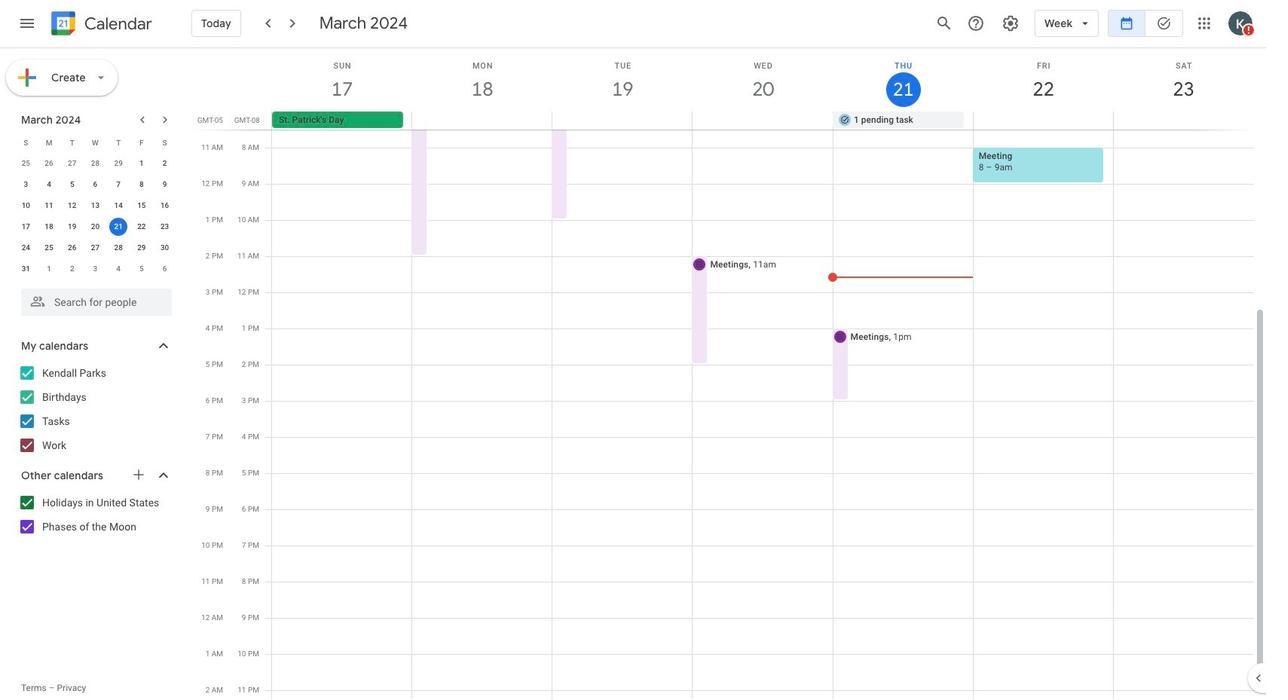 Task type: describe. For each thing, give the bounding box(es) containing it.
9 element
[[156, 176, 174, 194]]

3 element
[[17, 176, 35, 194]]

30 element
[[156, 239, 174, 257]]

10 element
[[17, 197, 35, 215]]

cell inside the march 2024 grid
[[107, 216, 130, 237]]

2 element
[[156, 155, 174, 173]]

27 element
[[86, 239, 104, 257]]

19 element
[[63, 218, 81, 236]]

settings menu image
[[1002, 14, 1020, 32]]

april 6 element
[[156, 260, 174, 278]]

april 5 element
[[133, 260, 151, 278]]

20 element
[[86, 218, 104, 236]]

28 element
[[109, 239, 128, 257]]

29 element
[[133, 239, 151, 257]]

15 element
[[133, 197, 151, 215]]

5 element
[[63, 176, 81, 194]]

21, today element
[[109, 218, 128, 236]]

14 element
[[109, 197, 128, 215]]

add other calendars image
[[131, 467, 146, 483]]

other calendars list
[[3, 491, 187, 539]]

12 element
[[63, 197, 81, 215]]

1 element
[[133, 155, 151, 173]]

february 28 element
[[86, 155, 104, 173]]

18 element
[[40, 218, 58, 236]]

february 27 element
[[63, 155, 81, 173]]

february 26 element
[[40, 155, 58, 173]]

8 element
[[133, 176, 151, 194]]

Search for people text field
[[30, 289, 163, 316]]

my calendars list
[[3, 361, 187, 458]]

11 element
[[40, 197, 58, 215]]



Task type: locate. For each thing, give the bounding box(es) containing it.
23 element
[[156, 218, 174, 236]]

main drawer image
[[18, 14, 36, 32]]

february 25 element
[[17, 155, 35, 173]]

row group
[[14, 153, 176, 280]]

calendar element
[[48, 8, 152, 41]]

cell
[[412, 112, 553, 130], [553, 112, 693, 130], [693, 112, 833, 130], [973, 112, 1114, 130], [1114, 112, 1254, 130], [107, 216, 130, 237]]

22 element
[[133, 218, 151, 236]]

None search field
[[0, 283, 187, 316]]

march 2024 grid
[[14, 132, 176, 280]]

26 element
[[63, 239, 81, 257]]

4 element
[[40, 176, 58, 194]]

heading inside calendar element
[[81, 15, 152, 33]]

16 element
[[156, 197, 174, 215]]

17 element
[[17, 218, 35, 236]]

april 2 element
[[63, 260, 81, 278]]

25 element
[[40, 239, 58, 257]]

february 29 element
[[109, 155, 128, 173]]

7 element
[[109, 176, 128, 194]]

13 element
[[86, 197, 104, 215]]

april 1 element
[[40, 260, 58, 278]]

april 4 element
[[109, 260, 128, 278]]

heading
[[81, 15, 152, 33]]

24 element
[[17, 239, 35, 257]]

row
[[265, 112, 1267, 130], [14, 132, 176, 153], [14, 153, 176, 174], [14, 174, 176, 195], [14, 195, 176, 216], [14, 216, 176, 237], [14, 237, 176, 259], [14, 259, 176, 280]]

april 3 element
[[86, 260, 104, 278]]

6 element
[[86, 176, 104, 194]]

31 element
[[17, 260, 35, 278]]

grid
[[193, 48, 1267, 700]]



Task type: vqa. For each thing, say whether or not it's contained in the screenshot.
17 element
yes



